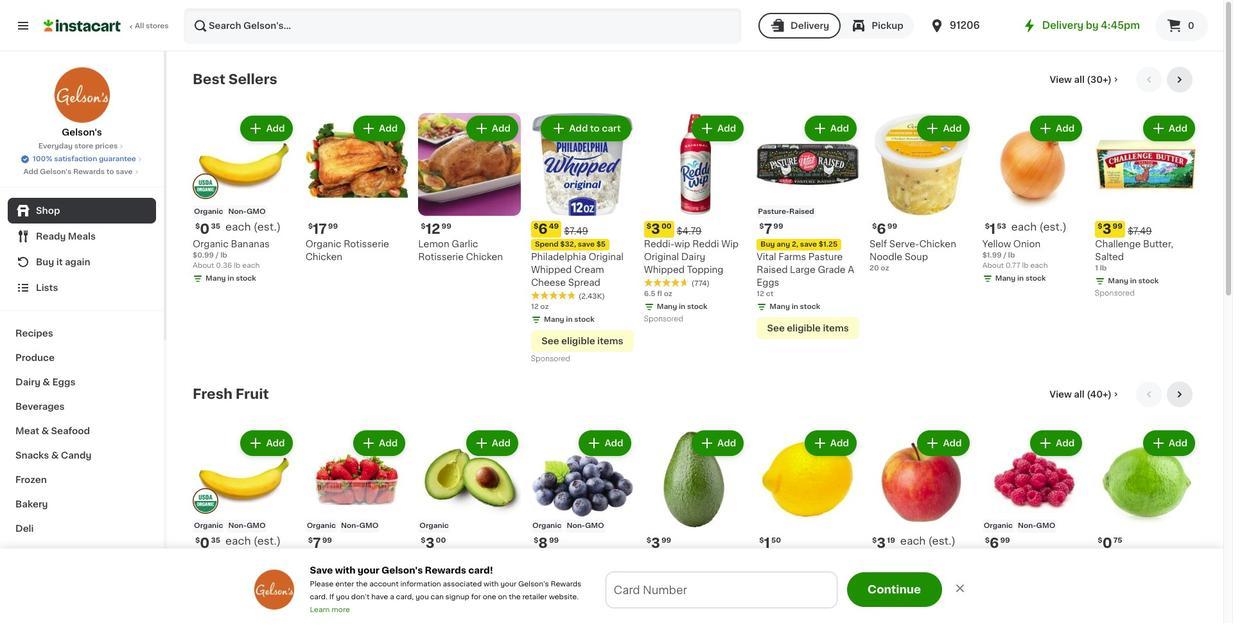Task type: vqa. For each thing, say whether or not it's contained in the screenshot.
the Walmart
no



Task type: describe. For each thing, give the bounding box(es) containing it.
many in stock down 0.8
[[883, 590, 934, 597]]

stock inside about 0.36 lb each many in stock
[[236, 590, 256, 597]]

whipped inside 'reddi-wip reddi wip original dairy whipped topping'
[[644, 265, 685, 274]]

card!
[[469, 566, 493, 575]]

dairy inside the dairy & eggs link
[[15, 378, 40, 387]]

35 for 7
[[211, 537, 220, 545]]

$ inside '$ 0 75'
[[1099, 537, 1103, 545]]

0 horizontal spatial sponsored badge image
[[531, 355, 570, 363]]

0 horizontal spatial rewards
[[73, 168, 105, 175]]

$ inside the $ 17 99
[[308, 223, 313, 230]]

1 vertical spatial the
[[509, 594, 521, 601]]

pasture-
[[759, 208, 790, 215]]

$ 8 99
[[534, 537, 559, 550]]

1 ct for 7
[[306, 566, 318, 573]]

$ 3 99 for many in stock
[[647, 537, 672, 550]]

gelson's up account
[[382, 566, 423, 575]]

learn
[[310, 607, 330, 614]]

onion
[[1014, 240, 1041, 249]]

0 horizontal spatial 00
[[436, 537, 446, 545]]

3 up get $15 off at gelson's • add $75.00 to qualify.
[[652, 537, 661, 550]]

0.36 inside organic bananas $0.99 / lb about 0.36 lb each
[[216, 262, 232, 269]]

serve-
[[890, 239, 920, 248]]

fresh fruit
[[193, 387, 269, 401]]

91206
[[950, 21, 981, 30]]

1 vertical spatial to
[[107, 168, 114, 175]]

buy for buy it again
[[36, 258, 54, 267]]

oz right fl
[[664, 290, 673, 297]]

Card Number text field
[[606, 572, 837, 608]]

reddi-wip reddi wip original dairy whipped topping
[[644, 240, 739, 274]]

lemon garlic rotisserie chicken
[[419, 240, 503, 261]]

product group containing 8
[[531, 428, 634, 604]]

non- for 1 ct
[[341, 523, 360, 530]]

/ for 0
[[216, 252, 219, 259]]

75
[[1114, 537, 1123, 545]]

ct inside vital farms pasture raised large grade a eggs 12 ct
[[766, 290, 774, 297]]

many in stock up the signup
[[431, 579, 482, 586]]

20
[[870, 265, 880, 272]]

$ inside $ 1 53
[[986, 223, 990, 230]]

best
[[193, 73, 226, 86]]

large
[[791, 265, 816, 274]]

gmo for fairfield farms organic blueberries
[[585, 523, 605, 530]]

shop link
[[8, 198, 156, 224]]

$75.00
[[692, 591, 730, 602]]

self serve-chicken noodle soup 20 oz
[[870, 239, 957, 272]]

organic bananas $0.99 / lb about 0.36 lb each
[[193, 239, 270, 269]]

$1.53 each (estimated) element
[[983, 221, 1086, 238]]

original inside 'reddi-wip reddi wip original dairy whipped topping'
[[644, 252, 679, 261]]

(30+)
[[1088, 75, 1112, 84]]

salted
[[1096, 252, 1125, 261]]

cream
[[575, 265, 605, 274]]

fairfield
[[531, 554, 568, 563]]

gelson's down 100%
[[40, 168, 71, 175]]

sponsored badge image for reddi-wip reddi wip original dairy whipped topping
[[644, 316, 683, 323]]

99 for organic rotisserie chicken
[[328, 223, 338, 230]]

bananas
[[231, 239, 270, 248]]

lemon
[[419, 240, 450, 249]]

2 horizontal spatial save
[[801, 241, 818, 248]]

original inside "philadelphia original whipped cream cheese spread"
[[589, 252, 624, 261]]

$ 0 35 for 17
[[195, 222, 220, 236]]

/ for 1
[[1004, 252, 1007, 259]]

each (est.) for organic bananas
[[226, 221, 281, 232]]

buy any 2, save $1.25
[[761, 241, 838, 248]]

self
[[870, 239, 888, 248]]

buy it again
[[36, 258, 90, 267]]

add inside button
[[570, 124, 588, 133]]

delivery by 4:45pm
[[1043, 21, 1141, 30]]

organic inside organic rotisserie chicken
[[306, 240, 342, 249]]

gmo for 6
[[1037, 523, 1056, 530]]

many inside about 0.36 lb each many in stock
[[206, 590, 226, 597]]

oz down cheese
[[541, 303, 549, 310]]

eggs inside vital farms pasture raised large grade a eggs 12 ct
[[757, 278, 780, 287]]

stores
[[146, 22, 169, 30]]

reddi-
[[644, 240, 675, 249]]

item badge image
[[193, 488, 219, 514]]

1 horizontal spatial raised
[[790, 208, 815, 215]]

2 you from the left
[[416, 594, 429, 601]]

0 horizontal spatial save
[[116, 168, 133, 175]]

each inside "element"
[[1012, 222, 1037, 232]]

again
[[65, 258, 90, 267]]

12 oz
[[531, 303, 549, 310]]

on
[[498, 594, 507, 601]]

fl
[[658, 290, 663, 297]]

(est.) for yellow onion
[[1040, 222, 1067, 232]]

challenge
[[1096, 240, 1142, 249]]

$ 0 35 for 7
[[195, 537, 220, 550]]

beverages
[[15, 402, 65, 411]]

many in stock down fairfield farms organic blueberries 4.4 oz
[[544, 592, 595, 599]]

rotisserie inside organic rotisserie chicken
[[344, 240, 389, 249]]

$5
[[597, 241, 606, 248]]

guarantee
[[99, 156, 136, 163]]

a
[[848, 265, 855, 274]]

6.5 fl oz
[[644, 290, 673, 297]]

$ 7 99 for any
[[760, 222, 784, 236]]

everyday store prices link
[[38, 141, 126, 152]]

many in stock down 0.77
[[996, 275, 1047, 282]]

oz inside the self serve-chicken noodle soup 20 oz
[[881, 265, 890, 272]]

1 horizontal spatial save
[[578, 241, 595, 248]]

$ 1 53
[[986, 222, 1007, 236]]

one
[[483, 594, 497, 601]]

add gelson's rewards to save
[[23, 168, 133, 175]]

delivery for delivery by 4:45pm
[[1043, 21, 1084, 30]]

beverages link
[[8, 395, 156, 419]]

items for vital farms pasture raised large grade a eggs
[[823, 324, 850, 333]]

vital farms pasture raised large grade a eggs 12 ct
[[757, 252, 855, 297]]

gelson's inside get $15 off at gelson's • add $75.00 to qualify.
[[607, 591, 658, 602]]

bakery link
[[8, 492, 156, 517]]

buy it again link
[[8, 249, 156, 275]]

instacart logo image
[[44, 18, 121, 33]]

0 vertical spatial your
[[358, 566, 380, 575]]

Search field
[[185, 9, 741, 42]]

produce
[[15, 353, 55, 362]]

$3.99 original price: $7.49 element
[[1096, 221, 1199, 238]]

see eligible items button for vital farms pasture raised large grade a eggs
[[757, 317, 860, 339]]

see eligible items for philadelphia original whipped cream cheese spread
[[542, 337, 624, 346]]

& for meat
[[41, 427, 49, 436]]

100% satisfaction guarantee
[[33, 156, 136, 163]]

organic rotisserie chicken
[[306, 240, 389, 261]]

garlic
[[452, 240, 478, 249]]

many in stock up treatment tracker modal dialog
[[657, 569, 708, 576]]

2 horizontal spatial 6
[[990, 537, 1000, 550]]

organic non-gmo for fairfield farms organic blueberries
[[533, 523, 605, 530]]

$3.00 original price: $4.79 element
[[644, 221, 747, 238]]

35 for 17
[[211, 223, 220, 230]]

fresh
[[193, 387, 233, 401]]

about 0.36 lb each many in stock
[[193, 577, 260, 597]]

all stores
[[135, 22, 169, 30]]

meat & seafood link
[[8, 419, 156, 443]]

(est.) for organic bananas
[[254, 221, 281, 232]]

$0.35 each (estimated) element for 7
[[193, 536, 295, 552]]

best sellers
[[193, 73, 277, 86]]

see eligible items for vital farms pasture raised large grade a eggs
[[768, 324, 850, 333]]

spend $32, save $5
[[535, 241, 606, 248]]

deli link
[[8, 517, 156, 541]]

can
[[431, 594, 444, 601]]

non- for 6
[[1019, 523, 1037, 530]]

save
[[310, 566, 333, 575]]

(est.) for $3.99 / lb
[[929, 536, 956, 546]]

99 for fairfield farms organic blueberries
[[549, 537, 559, 545]]

1 horizontal spatial 6
[[877, 222, 887, 236]]

lb inside the challenge butter, salted 1 lb
[[1101, 265, 1108, 272]]

enter
[[336, 581, 354, 588]]

grade
[[818, 265, 846, 274]]

frozen
[[15, 476, 47, 485]]

1 vertical spatial rewards
[[425, 566, 466, 575]]

service type group
[[759, 13, 914, 39]]

2 vertical spatial rewards
[[551, 581, 582, 588]]

wip
[[722, 240, 739, 249]]

53
[[998, 223, 1007, 230]]

(2.43k)
[[579, 293, 605, 300]]

farms for buy any 2, save $1.25
[[779, 252, 807, 261]]

3 for reddi-wip reddi wip original dairy whipped topping
[[652, 222, 661, 236]]

organic inside organic bananas $0.99 / lb about 0.36 lb each
[[193, 239, 229, 248]]

farms for 8
[[570, 554, 598, 563]]

fruit
[[236, 387, 269, 401]]

$ 1 50
[[760, 537, 782, 550]]

49
[[549, 223, 559, 230]]

whipped inside "philadelphia original whipped cream cheese spread"
[[531, 265, 572, 274]]

(774)
[[692, 280, 710, 287]]

in inside about 0.36 lb each many in stock
[[228, 590, 234, 597]]

0 horizontal spatial $ 6 99
[[873, 222, 898, 236]]

1 vertical spatial eggs
[[52, 378, 75, 387]]

sellers
[[229, 73, 277, 86]]

$6.49 original price: $7.49 element
[[531, 221, 634, 238]]

organic inside fairfield farms organic blueberries 4.4 oz
[[531, 567, 567, 576]]

card,
[[396, 594, 414, 601]]

99 for self serve-chicken noodle soup
[[888, 223, 898, 230]]

all for 0
[[1075, 390, 1085, 399]]

treatment tracker modal dialog
[[167, 577, 1224, 623]]

each inside "element"
[[901, 536, 926, 546]]

$ 7 99 for ct
[[308, 537, 332, 550]]

item carousel region containing best sellers
[[193, 67, 1199, 371]]

at
[[593, 591, 605, 602]]

1 ct for 3
[[419, 566, 431, 573]]

& for snacks
[[51, 451, 59, 460]]

(est.) up about 0.36 lb each many in stock
[[254, 536, 281, 546]]

many in stock down 50
[[770, 569, 821, 576]]

3 up information
[[426, 537, 435, 550]]

view for 0
[[1050, 390, 1073, 399]]

meat & seafood
[[15, 427, 90, 436]]

all stores link
[[44, 8, 170, 44]]

many in stock up if
[[319, 579, 369, 586]]

continue
[[868, 585, 922, 595]]

account
[[370, 581, 399, 588]]

retailer
[[523, 594, 547, 601]]

$4.79
[[677, 227, 702, 236]]

eligible for philadelphia original whipped cream cheese spread
[[562, 337, 596, 346]]

by
[[1087, 21, 1099, 30]]

meals
[[68, 232, 96, 241]]



Task type: locate. For each thing, give the bounding box(es) containing it.
1 whipped from the left
[[531, 265, 572, 274]]

50
[[772, 537, 782, 545]]

0 vertical spatial 12
[[426, 222, 441, 236]]

each (est.) up about 0.36 lb each many in stock
[[226, 536, 281, 546]]

more
[[332, 607, 350, 614]]

see eligible items down vital farms pasture raised large grade a eggs 12 ct
[[768, 324, 850, 333]]

about inside $3.99 / lb about 0.8 lb each
[[870, 577, 892, 584]]

0 inside button
[[1189, 21, 1195, 30]]

99 inside $ 12 99
[[442, 223, 452, 230]]

oz right 4.4
[[545, 579, 554, 586]]

product group
[[193, 113, 295, 286], [306, 113, 408, 263], [419, 113, 521, 263], [531, 113, 634, 366], [644, 113, 747, 326], [757, 113, 860, 339], [870, 113, 973, 274], [983, 113, 1086, 286], [1096, 113, 1199, 301], [193, 428, 295, 601], [306, 428, 408, 591], [419, 428, 521, 591], [531, 428, 634, 604], [644, 428, 747, 581], [757, 428, 860, 581], [870, 428, 973, 601], [983, 428, 1086, 591], [1096, 428, 1199, 581]]

don't
[[351, 594, 370, 601]]

in
[[228, 275, 234, 282], [1018, 275, 1025, 282], [1131, 277, 1137, 284], [679, 303, 686, 310], [792, 303, 799, 310], [566, 316, 573, 323], [679, 569, 686, 576], [792, 569, 799, 576], [341, 579, 347, 586], [454, 579, 460, 586], [228, 590, 234, 597], [905, 590, 912, 597], [566, 592, 573, 599]]

$7.49 up butter,
[[1128, 227, 1153, 236]]

chicken inside the self serve-chicken noodle soup 20 oz
[[920, 239, 957, 248]]

$0.35 each (estimated) element up bananas
[[193, 221, 295, 238]]

noodle
[[870, 252, 903, 261]]

1 horizontal spatial $ 3 99
[[1099, 222, 1123, 236]]

12 up 'lemon'
[[426, 222, 441, 236]]

0 vertical spatial raised
[[790, 208, 815, 215]]

0 horizontal spatial to
[[107, 168, 114, 175]]

0 vertical spatial eggs
[[757, 278, 780, 287]]

meat
[[15, 427, 39, 436]]

eggs down vital
[[757, 278, 780, 287]]

gelson's logo image
[[54, 67, 110, 123], [254, 569, 295, 611]]

sponsored badge image
[[1096, 290, 1135, 297], [644, 316, 683, 323], [531, 355, 570, 363]]

each (est.) right 19
[[901, 536, 956, 546]]

1 vertical spatial all
[[1075, 390, 1085, 399]]

2 $0.35 each (estimated) element from the top
[[193, 536, 295, 552]]

chicken for self serve-chicken noodle soup 20 oz
[[920, 239, 957, 248]]

topping
[[687, 265, 724, 274]]

all
[[135, 22, 144, 30]]

2 original from the left
[[644, 252, 679, 261]]

each (est.) inside the $3.19 each (estimated) "element"
[[901, 536, 956, 546]]

many in stock down the challenge butter, salted 1 lb
[[1109, 277, 1159, 284]]

with up enter
[[335, 566, 356, 575]]

$ inside $ 1 50
[[760, 537, 765, 545]]

snacks & candy link
[[8, 443, 156, 468]]

all inside the view all (30+) popup button
[[1075, 75, 1085, 84]]

save right 2,
[[801, 241, 818, 248]]

ct for 3
[[423, 566, 431, 573]]

each inside yellow onion $1.99 / lb about 0.77 lb each
[[1031, 262, 1049, 269]]

$ 0 35 down item badge image
[[195, 537, 220, 550]]

items down "grade"
[[823, 324, 850, 333]]

delivery button
[[759, 13, 841, 39]]

sponsored badge image for challenge butter, salted
[[1096, 290, 1135, 297]]

1 view from the top
[[1050, 75, 1073, 84]]

1 horizontal spatial 1 ct
[[419, 566, 431, 573]]

add
[[266, 124, 285, 133], [379, 124, 398, 133], [492, 124, 511, 133], [570, 124, 588, 133], [718, 124, 737, 133], [831, 124, 850, 133], [944, 124, 962, 133], [1057, 124, 1075, 133], [1170, 124, 1188, 133], [23, 168, 38, 175], [266, 439, 285, 448], [379, 439, 398, 448], [492, 439, 511, 448], [605, 439, 624, 448], [718, 439, 737, 448], [831, 439, 850, 448], [944, 439, 962, 448], [1057, 439, 1075, 448], [1170, 439, 1188, 448], [667, 591, 689, 602]]

2 $ 0 35 from the top
[[195, 537, 220, 550]]

many in stock down vital farms pasture raised large grade a eggs 12 ct
[[770, 303, 821, 310]]

1 horizontal spatial /
[[893, 566, 896, 573]]

(est.) inside the $3.19 each (estimated) "element"
[[929, 536, 956, 546]]

$0.35 each (estimated) element for 17
[[193, 221, 295, 238]]

gelson's logo image inside main content
[[254, 569, 295, 611]]

1 left 53
[[990, 222, 996, 236]]

0 vertical spatial $ 7 99
[[760, 222, 784, 236]]

to
[[590, 124, 600, 133], [107, 168, 114, 175], [733, 591, 744, 602]]

2 view from the top
[[1050, 390, 1073, 399]]

lb inside about 0.36 lb each many in stock
[[234, 577, 241, 584]]

get $15 off at gelson's • add $75.00 to qualify.
[[528, 591, 787, 602]]

$7.49 for 6
[[564, 227, 589, 236]]

1 vertical spatial 12
[[757, 290, 765, 297]]

your up account
[[358, 566, 380, 575]]

0 vertical spatial see eligible items
[[768, 324, 850, 333]]

1 vertical spatial see
[[542, 337, 560, 346]]

add to cart button
[[543, 117, 630, 140]]

4:45pm
[[1102, 21, 1141, 30]]

recipes
[[15, 329, 53, 338]]

non-
[[228, 208, 247, 215], [228, 523, 247, 530], [567, 523, 585, 530], [341, 523, 360, 530], [1019, 523, 1037, 530]]

$0.35 each (estimated) element
[[193, 221, 295, 238], [193, 536, 295, 552]]

eggs down the produce link
[[52, 378, 75, 387]]

ready meals link
[[8, 224, 156, 249]]

3 for challenge butter, salted
[[1103, 222, 1112, 236]]

12 down cheese
[[531, 303, 539, 310]]

2 $7.49 from the left
[[1128, 227, 1153, 236]]

see down 12 oz at left top
[[542, 337, 560, 346]]

0 button
[[1156, 10, 1209, 41]]

see eligible items down (2.43k)
[[542, 337, 624, 346]]

get
[[528, 591, 550, 602]]

1 vertical spatial see eligible items
[[542, 337, 624, 346]]

0.77
[[1006, 262, 1021, 269]]

to inside button
[[590, 124, 600, 133]]

produce link
[[8, 346, 156, 370]]

deli
[[15, 524, 34, 533]]

about inside organic bananas $0.99 / lb about 0.36 lb each
[[193, 262, 214, 269]]

view left (30+)
[[1050, 75, 1073, 84]]

item badge image
[[193, 174, 219, 199]]

0 horizontal spatial $ 3 99
[[647, 537, 672, 550]]

it
[[56, 258, 63, 267]]

many
[[206, 275, 226, 282], [996, 275, 1016, 282], [1109, 277, 1129, 284], [657, 303, 678, 310], [770, 303, 790, 310], [544, 316, 565, 323], [657, 569, 678, 576], [770, 569, 790, 576], [319, 579, 339, 586], [431, 579, 452, 586], [206, 590, 226, 597], [883, 590, 903, 597], [544, 592, 565, 599]]

product group containing 12
[[419, 113, 521, 263]]

$7.49 for 3
[[1128, 227, 1153, 236]]

1 $0.35 each (estimated) element from the top
[[193, 221, 295, 238]]

main content
[[0, 51, 1224, 623]]

shop
[[36, 206, 60, 215]]

rewards up associated at the left of page
[[425, 566, 466, 575]]

2 0.36 from the top
[[216, 577, 232, 584]]

/ right $1.99
[[1004, 252, 1007, 259]]

$ 0 35 up $0.99
[[195, 222, 220, 236]]

add to cart
[[570, 124, 621, 133]]

0 horizontal spatial with
[[335, 566, 356, 575]]

2 35 from the top
[[211, 537, 220, 545]]

1 up information
[[419, 566, 422, 573]]

raised inside vital farms pasture raised large grade a eggs 12 ct
[[757, 265, 788, 274]]

chicken down "garlic" at the left
[[466, 252, 503, 261]]

lists link
[[8, 275, 156, 301]]

0 horizontal spatial 12
[[426, 222, 441, 236]]

website.
[[549, 594, 579, 601]]

19
[[888, 537, 896, 545]]

gelson's up retailer
[[519, 581, 549, 588]]

1 vertical spatial eligible
[[562, 337, 596, 346]]

1 left save
[[306, 566, 309, 573]]

0 vertical spatial buy
[[761, 241, 775, 248]]

0 vertical spatial $ 0 35
[[195, 222, 220, 236]]

0 horizontal spatial items
[[598, 337, 624, 346]]

your up on
[[501, 581, 517, 588]]

0 vertical spatial to
[[590, 124, 600, 133]]

&
[[43, 378, 50, 387], [41, 427, 49, 436], [51, 451, 59, 460]]

each (est.)
[[226, 221, 281, 232], [1012, 222, 1067, 232], [226, 536, 281, 546], [901, 536, 956, 546]]

35 down item badge image
[[211, 537, 220, 545]]

1 down salted
[[1096, 265, 1099, 272]]

& up beverages
[[43, 378, 50, 387]]

see for vital farms pasture raised large grade a eggs
[[768, 324, 785, 333]]

organic non-gmo
[[194, 208, 266, 215], [194, 523, 266, 530], [533, 523, 605, 530], [307, 523, 379, 530], [984, 523, 1056, 530]]

yellow
[[983, 240, 1012, 249]]

0 horizontal spatial raised
[[757, 265, 788, 274]]

1 vertical spatial view
[[1050, 390, 1073, 399]]

1 vertical spatial $ 3 99
[[647, 537, 672, 550]]

1 original from the left
[[589, 252, 624, 261]]

$ inside $ 12 99
[[421, 223, 426, 230]]

whipped up fl
[[644, 265, 685, 274]]

gelson's logo image up store
[[54, 67, 110, 123]]

6.5
[[644, 290, 656, 297]]

2 horizontal spatial 12
[[757, 290, 765, 297]]

3 up challenge
[[1103, 222, 1112, 236]]

1 vertical spatial $ 7 99
[[308, 537, 332, 550]]

$ inside $ 6 49
[[534, 223, 539, 230]]

original down $5
[[589, 252, 624, 261]]

$ 7 99 down 'pasture-'
[[760, 222, 784, 236]]

each (est.) for yellow onion
[[1012, 222, 1067, 232]]

1 horizontal spatial items
[[823, 324, 850, 333]]

have
[[372, 594, 388, 601]]

1 vertical spatial farms
[[570, 554, 598, 563]]

$15
[[552, 591, 572, 602]]

eligible down vital farms pasture raised large grade a eggs 12 ct
[[787, 324, 821, 333]]

farms up blueberries
[[570, 554, 598, 563]]

3 inside "element"
[[877, 537, 886, 550]]

buy inside main content
[[761, 241, 775, 248]]

items down (2.43k)
[[598, 337, 624, 346]]

ct for 7
[[310, 566, 318, 573]]

(est.) up bananas
[[254, 221, 281, 232]]

recipes link
[[8, 321, 156, 346]]

0 vertical spatial farms
[[779, 252, 807, 261]]

/ inside yellow onion $1.99 / lb about 0.77 lb each
[[1004, 252, 1007, 259]]

7 down 'pasture-'
[[765, 222, 773, 236]]

farms inside vital farms pasture raised large grade a eggs 12 ct
[[779, 252, 807, 261]]

/ right $0.99
[[216, 252, 219, 259]]

1 ct up 'please' at left bottom
[[306, 566, 318, 573]]

$ 17 99
[[308, 222, 338, 236]]

each (est.) for $3.99 / lb
[[901, 536, 956, 546]]

1 vertical spatial dairy
[[15, 378, 40, 387]]

0 horizontal spatial the
[[356, 581, 368, 588]]

7 for buy any 2, save $1.25
[[765, 222, 773, 236]]

0 vertical spatial see
[[768, 324, 785, 333]]

& for dairy
[[43, 378, 50, 387]]

gelson's up store
[[62, 128, 102, 137]]

1 horizontal spatial to
[[590, 124, 600, 133]]

chicken inside organic rotisserie chicken
[[306, 252, 343, 261]]

0 vertical spatial 7
[[765, 222, 773, 236]]

1 horizontal spatial buy
[[761, 241, 775, 248]]

6
[[539, 222, 548, 236], [877, 222, 887, 236], [990, 537, 1000, 550]]

candy
[[61, 451, 92, 460]]

0 horizontal spatial see eligible items button
[[531, 330, 634, 352]]

3 left 19
[[877, 537, 886, 550]]

the up don't
[[356, 581, 368, 588]]

1 horizontal spatial 12
[[531, 303, 539, 310]]

0 vertical spatial &
[[43, 378, 50, 387]]

1 horizontal spatial sponsored badge image
[[644, 316, 683, 323]]

2 vertical spatial sponsored badge image
[[531, 355, 570, 363]]

1 vertical spatial with
[[484, 581, 499, 588]]

main content containing best sellers
[[0, 51, 1224, 623]]

1 horizontal spatial you
[[416, 594, 429, 601]]

rotisserie inside lemon garlic rotisserie chicken
[[419, 252, 464, 261]]

99 for lemon garlic rotisserie chicken
[[442, 223, 452, 230]]

7 up save
[[313, 537, 321, 550]]

item carousel region containing fresh fruit
[[193, 382, 1199, 623]]

2 horizontal spatial ct
[[766, 290, 774, 297]]

ct down vital
[[766, 290, 774, 297]]

0 vertical spatial gelson's logo image
[[54, 67, 110, 123]]

rotisserie
[[344, 240, 389, 249], [419, 252, 464, 261]]

$ 3 99 up •
[[647, 537, 672, 550]]

1 horizontal spatial chicken
[[466, 252, 503, 261]]

1 item carousel region from the top
[[193, 67, 1199, 371]]

1 $ 0 35 from the top
[[195, 222, 220, 236]]

$ 0 75
[[1099, 537, 1123, 550]]

delivery for delivery
[[791, 21, 830, 30]]

items for philadelphia original whipped cream cheese spread
[[598, 337, 624, 346]]

1 horizontal spatial with
[[484, 581, 499, 588]]

00 up reddi-
[[662, 223, 672, 230]]

0 vertical spatial with
[[335, 566, 356, 575]]

1 vertical spatial $ 3 00
[[421, 537, 446, 550]]

0 horizontal spatial buy
[[36, 258, 54, 267]]

wip
[[675, 240, 691, 249]]

with up "one"
[[484, 581, 499, 588]]

$ 7 99 up save
[[308, 537, 332, 550]]

many in stock down fl
[[657, 303, 708, 310]]

view for challenge butter, salted
[[1050, 75, 1073, 84]]

chicken up soup at the top right of page
[[920, 239, 957, 248]]

buy left it
[[36, 258, 54, 267]]

1 horizontal spatial rewards
[[425, 566, 466, 575]]

save down guarantee
[[116, 168, 133, 175]]

12 down vital
[[757, 290, 765, 297]]

0 horizontal spatial $ 3 00
[[421, 537, 446, 550]]

all inside view all (40+) popup button
[[1075, 390, 1085, 399]]

1 horizontal spatial eggs
[[757, 278, 780, 287]]

delivery by 4:45pm link
[[1022, 18, 1141, 33]]

1 vertical spatial your
[[501, 581, 517, 588]]

eligible for vital farms pasture raised large grade a eggs
[[787, 324, 821, 333]]

dairy & eggs
[[15, 378, 75, 387]]

ct up information
[[423, 566, 431, 573]]

2 all from the top
[[1075, 390, 1085, 399]]

oz
[[881, 265, 890, 272], [664, 290, 673, 297], [541, 303, 549, 310], [545, 579, 554, 586]]

to left cart
[[590, 124, 600, 133]]

0 horizontal spatial original
[[589, 252, 624, 261]]

1 vertical spatial 00
[[436, 537, 446, 545]]

sponsored badge image down 12 oz at left top
[[531, 355, 570, 363]]

product group containing 17
[[306, 113, 408, 263]]

item carousel region
[[193, 67, 1199, 371], [193, 382, 1199, 623]]

add inside get $15 off at gelson's • add $75.00 to qualify.
[[667, 591, 689, 602]]

1 vertical spatial rotisserie
[[419, 252, 464, 261]]

1 horizontal spatial see eligible items button
[[757, 317, 860, 339]]

1 inside "element"
[[990, 222, 996, 236]]

/ inside $3.99 / lb about 0.8 lb each
[[893, 566, 896, 573]]

philadelphia
[[531, 252, 587, 261]]

0 vertical spatial $ 3 99
[[1099, 222, 1123, 236]]

0 vertical spatial eligible
[[787, 324, 821, 333]]

buy up vital
[[761, 241, 775, 248]]

view all (30+)
[[1050, 75, 1112, 84]]

$ inside $ 3 19
[[873, 537, 877, 545]]

17
[[313, 222, 327, 236]]

cheese
[[531, 278, 566, 287]]

$ 3 00
[[647, 222, 672, 236], [421, 537, 446, 550]]

$ inside $ 8 99
[[534, 537, 539, 545]]

organic non-gmo for 6
[[984, 523, 1056, 530]]

12 inside vital farms pasture raised large grade a eggs 12 ct
[[757, 290, 765, 297]]

1 left 50
[[765, 537, 770, 550]]

0 horizontal spatial your
[[358, 566, 380, 575]]

1 horizontal spatial whipped
[[644, 265, 685, 274]]

1 vertical spatial gelson's logo image
[[254, 569, 295, 611]]

dairy down wip
[[682, 252, 706, 261]]

1 vertical spatial 7
[[313, 537, 321, 550]]

each (est.) up bananas
[[226, 221, 281, 232]]

yellow onion $1.99 / lb about 0.77 lb each
[[983, 240, 1049, 269]]

organic non-gmo for 1 ct
[[307, 523, 379, 530]]

with
[[335, 566, 356, 575], [484, 581, 499, 588]]

4.4
[[531, 579, 543, 586]]

2 horizontal spatial sponsored badge image
[[1096, 290, 1135, 297]]

(40+)
[[1087, 390, 1112, 399]]

1 horizontal spatial ct
[[423, 566, 431, 573]]

delivery inside delivery button
[[791, 21, 830, 30]]

delivery inside delivery by 4:45pm link
[[1043, 21, 1084, 30]]

2 whipped from the left
[[644, 265, 685, 274]]

each
[[226, 221, 251, 232], [1012, 222, 1037, 232], [242, 262, 260, 269], [1031, 262, 1049, 269], [226, 536, 251, 546], [901, 536, 926, 546], [242, 577, 260, 584], [915, 577, 933, 584]]

1 vertical spatial items
[[598, 337, 624, 346]]

(est.)
[[254, 221, 281, 232], [1040, 222, 1067, 232], [254, 536, 281, 546], [929, 536, 956, 546]]

each (est.) inside $1.53 each (estimated) "element"
[[1012, 222, 1067, 232]]

0.36 inside about 0.36 lb each many in stock
[[216, 577, 232, 584]]

$ 7 99
[[760, 222, 784, 236], [308, 537, 332, 550]]

$ 3 99 for $7.49
[[1099, 222, 1123, 236]]

chicken inside lemon garlic rotisserie chicken
[[466, 252, 503, 261]]

to right $75.00
[[733, 591, 744, 602]]

1 all from the top
[[1075, 75, 1085, 84]]

stock
[[236, 275, 256, 282], [1026, 275, 1047, 282], [1139, 277, 1159, 284], [688, 303, 708, 310], [801, 303, 821, 310], [575, 316, 595, 323], [688, 569, 708, 576], [801, 569, 821, 576], [349, 579, 369, 586], [462, 579, 482, 586], [236, 590, 256, 597], [913, 590, 934, 597], [575, 592, 595, 599]]

99 for buy any 2, save $1.25
[[774, 223, 784, 230]]

1 horizontal spatial see eligible items
[[768, 324, 850, 333]]

add gelson's rewards to save link
[[23, 167, 140, 177]]

0 horizontal spatial whipped
[[531, 265, 572, 274]]

buy
[[761, 241, 775, 248], [36, 258, 54, 267]]

see eligible items button for philadelphia original whipped cream cheese spread
[[531, 330, 634, 352]]

0 horizontal spatial rotisserie
[[344, 240, 389, 249]]

all left (30+)
[[1075, 75, 1085, 84]]

sponsored badge image down fl
[[644, 316, 683, 323]]

each inside about 0.36 lb each many in stock
[[242, 577, 260, 584]]

1 horizontal spatial $ 7 99
[[760, 222, 784, 236]]

$ 0 35
[[195, 222, 220, 236], [195, 537, 220, 550]]

you right if
[[336, 594, 350, 601]]

& left candy
[[51, 451, 59, 460]]

to down guarantee
[[107, 168, 114, 175]]

1 you from the left
[[336, 594, 350, 601]]

dairy inside 'reddi-wip reddi wip original dairy whipped topping'
[[682, 252, 706, 261]]

eligible down (2.43k)
[[562, 337, 596, 346]]

1 vertical spatial $ 0 35
[[195, 537, 220, 550]]

1 vertical spatial $0.35 each (estimated) element
[[193, 536, 295, 552]]

$3.19 each (estimated) element
[[870, 536, 973, 552]]

2 horizontal spatial to
[[733, 591, 744, 602]]

0 vertical spatial rotisserie
[[344, 240, 389, 249]]

to inside get $15 off at gelson's • add $75.00 to qualify.
[[733, 591, 744, 602]]

1 horizontal spatial your
[[501, 581, 517, 588]]

you down information
[[416, 594, 429, 601]]

0 horizontal spatial you
[[336, 594, 350, 601]]

0 vertical spatial $ 3 00
[[647, 222, 672, 236]]

99 inside the $ 17 99
[[328, 223, 338, 230]]

0 horizontal spatial see eligible items
[[542, 337, 624, 346]]

ct up 'please' at left bottom
[[310, 566, 318, 573]]

2 horizontal spatial chicken
[[920, 239, 957, 248]]

items
[[823, 324, 850, 333], [598, 337, 624, 346]]

2 item carousel region from the top
[[193, 382, 1199, 623]]

★★★★★
[[644, 278, 689, 287], [644, 278, 689, 287], [531, 291, 576, 300], [531, 291, 576, 300]]

0 vertical spatial the
[[356, 581, 368, 588]]

1 vertical spatial raised
[[757, 265, 788, 274]]

rewards up $15
[[551, 581, 582, 588]]

2 vertical spatial 12
[[531, 303, 539, 310]]

buy for buy any 2, save $1.25
[[761, 241, 775, 248]]

ct
[[766, 290, 774, 297], [310, 566, 318, 573], [423, 566, 431, 573]]

1 vertical spatial $ 6 99
[[986, 537, 1011, 550]]

0 vertical spatial $ 6 99
[[873, 222, 898, 236]]

0 vertical spatial $0.35 each (estimated) element
[[193, 221, 295, 238]]

99
[[888, 223, 898, 230], [328, 223, 338, 230], [442, 223, 452, 230], [774, 223, 784, 230], [1113, 223, 1123, 230], [549, 537, 559, 545], [322, 537, 332, 545], [662, 537, 672, 545], [1001, 537, 1011, 545]]

about inside yellow onion $1.99 / lb about 0.77 lb each
[[983, 262, 1005, 269]]

$ 3 00 inside $3.00 original price: $4.79 element
[[647, 222, 672, 236]]

/ inside organic bananas $0.99 / lb about 0.36 lb each
[[216, 252, 219, 259]]

$1.25
[[819, 241, 838, 248]]

1 1 ct from the left
[[306, 566, 318, 573]]

farms down 2,
[[779, 252, 807, 261]]

$ 3 99 up challenge
[[1099, 222, 1123, 236]]

eligible
[[787, 324, 821, 333], [562, 337, 596, 346]]

many in stock down organic bananas $0.99 / lb about 0.36 lb each
[[206, 275, 256, 282]]

1 horizontal spatial delivery
[[1043, 21, 1084, 30]]

snacks
[[15, 451, 49, 460]]

None search field
[[184, 8, 742, 44]]

$ 3 99 inside $3.99 original price: $7.49 element
[[1099, 222, 1123, 236]]

1 horizontal spatial the
[[509, 594, 521, 601]]

1 horizontal spatial $ 6 99
[[986, 537, 1011, 550]]

$7.49 up the spend $32, save $5
[[564, 227, 589, 236]]

(est.) up close icon
[[929, 536, 956, 546]]

see for philadelphia original whipped cream cheese spread
[[542, 337, 560, 346]]

1 horizontal spatial original
[[644, 252, 679, 261]]

oz right 20
[[881, 265, 890, 272]]

$0.35 each (estimated) element up about 0.36 lb each many in stock
[[193, 536, 295, 552]]

all left (40+)
[[1075, 390, 1085, 399]]

each inside $3.99 / lb about 0.8 lb each
[[915, 577, 933, 584]]

butter,
[[1144, 240, 1174, 249]]

many in stock
[[206, 275, 256, 282], [996, 275, 1047, 282], [1109, 277, 1159, 284], [657, 303, 708, 310], [770, 303, 821, 310], [544, 316, 595, 323], [657, 569, 708, 576], [770, 569, 821, 576], [319, 579, 369, 586], [431, 579, 482, 586], [883, 590, 934, 597], [544, 592, 595, 599]]

many in stock down 12 oz at left top
[[544, 316, 595, 323]]

store
[[74, 143, 93, 150]]

$0.99
[[193, 252, 214, 259]]

2,
[[792, 241, 799, 248]]

1 ct up information
[[419, 566, 431, 573]]

3 for $3.99 / lb
[[877, 537, 886, 550]]

pickup
[[872, 21, 904, 30]]

each inside organic bananas $0.99 / lb about 0.36 lb each
[[242, 262, 260, 269]]

0 horizontal spatial gelson's logo image
[[54, 67, 110, 123]]

$ 3 00 up information
[[421, 537, 446, 550]]

close image
[[954, 582, 967, 595]]

save left $5
[[578, 241, 595, 248]]

the right on
[[509, 594, 521, 601]]

99 inside $ 8 99
[[549, 537, 559, 545]]

99 for 1 ct
[[322, 537, 332, 545]]

0 horizontal spatial chicken
[[306, 252, 343, 261]]

about inside about 0.36 lb each many in stock
[[193, 577, 214, 584]]

snacks & candy
[[15, 451, 92, 460]]

gelson's logo image left card.
[[254, 569, 295, 611]]

0 horizontal spatial 1 ct
[[306, 566, 318, 573]]

1 inside the challenge butter, salted 1 lb
[[1096, 265, 1099, 272]]

raised up "buy any 2, save $1.25"
[[790, 208, 815, 215]]

chicken for organic rotisserie chicken
[[306, 252, 343, 261]]

2 vertical spatial &
[[51, 451, 59, 460]]

all for challenge butter, salted
[[1075, 75, 1085, 84]]

information
[[401, 581, 441, 588]]

6 inside $6.49 original price: $7.49 element
[[539, 222, 548, 236]]

0 vertical spatial all
[[1075, 75, 1085, 84]]

$
[[195, 223, 200, 230], [534, 223, 539, 230], [873, 223, 877, 230], [308, 223, 313, 230], [421, 223, 426, 230], [647, 223, 652, 230], [760, 223, 765, 230], [986, 223, 990, 230], [1099, 223, 1103, 230], [195, 537, 200, 545], [534, 537, 539, 545], [873, 537, 877, 545], [308, 537, 313, 545], [421, 537, 426, 545], [647, 537, 652, 545], [760, 537, 765, 545], [986, 537, 990, 545], [1099, 537, 1103, 545]]

lists
[[36, 283, 58, 292]]

dairy
[[682, 252, 706, 261], [15, 378, 40, 387]]

oz inside fairfield farms organic blueberries 4.4 oz
[[545, 579, 554, 586]]

1 0.36 from the top
[[216, 262, 232, 269]]

(est.) up onion
[[1040, 222, 1067, 232]]

00 inside $3.00 original price: $4.79 element
[[662, 223, 672, 230]]

/ up 0.8
[[893, 566, 896, 573]]

gmo for 1 ct
[[360, 523, 379, 530]]

2 1 ct from the left
[[419, 566, 431, 573]]

1 $7.49 from the left
[[564, 227, 589, 236]]

7 for 1 ct
[[313, 537, 321, 550]]

non- for fairfield farms organic blueberries
[[567, 523, 585, 530]]

farms inside fairfield farms organic blueberries 4.4 oz
[[570, 554, 598, 563]]

continue button
[[847, 572, 942, 607]]

1 35 from the top
[[211, 223, 220, 230]]

(est.) inside $1.53 each (estimated) "element"
[[1040, 222, 1067, 232]]



